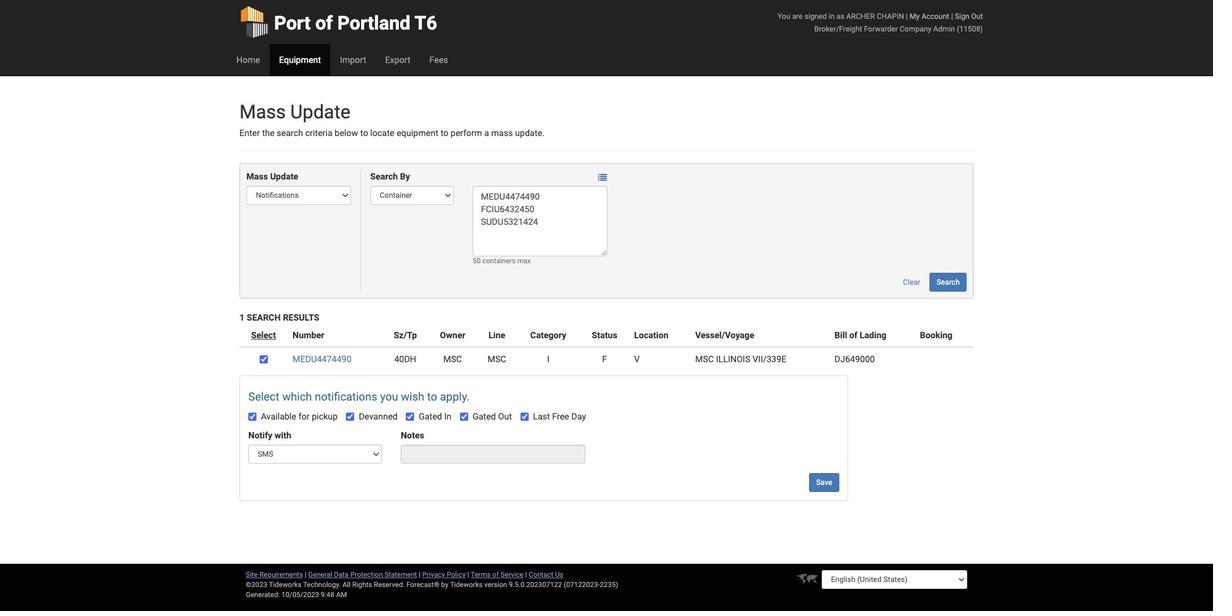 Task type: locate. For each thing, give the bounding box(es) containing it.
search left by
[[370, 172, 398, 182]]

1 vertical spatial select
[[248, 390, 279, 404]]

mass down enter
[[246, 172, 268, 182]]

0 vertical spatial select
[[251, 330, 276, 341]]

select for select which notifications you wish to apply.
[[248, 390, 279, 404]]

| left the 'my'
[[906, 12, 908, 21]]

statement
[[385, 571, 417, 579]]

msc down owner on the bottom left of the page
[[443, 354, 462, 364]]

technology.
[[303, 581, 341, 589]]

site requirements link
[[246, 571, 303, 579]]

mass up 'the'
[[239, 101, 286, 123]]

vessel/voyage
[[695, 330, 754, 341]]

to left perform
[[441, 128, 448, 138]]

gated left "in"
[[419, 412, 442, 422]]

Notes text field
[[401, 445, 585, 464]]

2 horizontal spatial of
[[849, 330, 858, 341]]

1 horizontal spatial gated
[[473, 412, 496, 422]]

1
[[239, 313, 245, 323]]

2 horizontal spatial to
[[441, 128, 448, 138]]

search inside button
[[937, 278, 960, 287]]

0 horizontal spatial of
[[315, 12, 333, 34]]

out
[[971, 12, 983, 21], [498, 412, 512, 422]]

a
[[484, 128, 489, 138]]

None checkbox
[[406, 413, 414, 421], [520, 413, 529, 421], [406, 413, 414, 421], [520, 413, 529, 421]]

for
[[298, 412, 310, 422]]

of right port
[[315, 12, 333, 34]]

search right clear
[[937, 278, 960, 287]]

line
[[488, 330, 505, 341]]

1 horizontal spatial search
[[370, 172, 398, 182]]

50 containers max
[[473, 257, 531, 266]]

update for mass update
[[270, 172, 298, 182]]

update up criteria
[[290, 101, 350, 123]]

status
[[592, 330, 617, 341]]

1 vertical spatial mass
[[246, 172, 268, 182]]

pickup
[[312, 412, 338, 422]]

which
[[282, 390, 312, 404]]

select
[[251, 330, 276, 341], [248, 390, 279, 404]]

of right bill
[[849, 330, 858, 341]]

export button
[[376, 44, 420, 76]]

1 horizontal spatial of
[[492, 571, 499, 579]]

sz/tp
[[394, 330, 417, 341]]

1 horizontal spatial msc
[[488, 354, 506, 364]]

my account link
[[910, 12, 949, 21]]

in
[[444, 412, 452, 422]]

select up available
[[248, 390, 279, 404]]

0 vertical spatial out
[[971, 12, 983, 21]]

0 horizontal spatial to
[[360, 128, 368, 138]]

are
[[792, 12, 803, 21]]

0 vertical spatial mass
[[239, 101, 286, 123]]

update down search
[[270, 172, 298, 182]]

0 vertical spatial of
[[315, 12, 333, 34]]

0 horizontal spatial out
[[498, 412, 512, 422]]

max
[[517, 257, 531, 266]]

0 horizontal spatial gated
[[419, 412, 442, 422]]

gated right "in"
[[473, 412, 496, 422]]

1 vertical spatial of
[[849, 330, 858, 341]]

by
[[441, 581, 448, 589]]

(11508)
[[957, 25, 983, 33]]

port
[[274, 12, 311, 34]]

clear
[[903, 278, 920, 287]]

3 msc from the left
[[695, 354, 714, 364]]

notes
[[401, 431, 424, 441]]

search for search by
[[370, 172, 398, 182]]

enter
[[239, 128, 260, 138]]

generated:
[[246, 591, 280, 599]]

1 search results
[[239, 313, 319, 323]]

1 vertical spatial update
[[270, 172, 298, 182]]

mass inside mass update enter the search criteria below to locate equipment to perform a mass update.
[[239, 101, 286, 123]]

2 horizontal spatial search
[[937, 278, 960, 287]]

terms of service link
[[471, 571, 523, 579]]

below
[[335, 128, 358, 138]]

sign out link
[[955, 12, 983, 21]]

bill of lading
[[835, 330, 886, 341]]

1 vertical spatial search
[[937, 278, 960, 287]]

of
[[315, 12, 333, 34], [849, 330, 858, 341], [492, 571, 499, 579]]

| up forecast®
[[419, 571, 420, 579]]

out up (11508)
[[971, 12, 983, 21]]

company
[[900, 25, 931, 33]]

free
[[552, 412, 569, 422]]

update for mass update enter the search criteria below to locate equipment to perform a mass update.
[[290, 101, 350, 123]]

0 vertical spatial search
[[370, 172, 398, 182]]

msc left illinois
[[695, 354, 714, 364]]

select which notifications you wish to apply.
[[248, 390, 469, 404]]

sign
[[955, 12, 969, 21]]

service
[[501, 571, 523, 579]]

export
[[385, 55, 410, 65]]

msc
[[443, 354, 462, 364], [488, 354, 506, 364], [695, 354, 714, 364]]

MEDU4474490 FCIU6432450 SUDU5321424 text field
[[473, 186, 608, 257]]

select down 1 search results
[[251, 330, 276, 341]]

booking
[[920, 330, 952, 341]]

|
[[906, 12, 908, 21], [951, 12, 953, 21], [305, 571, 306, 579], [419, 571, 420, 579], [467, 571, 469, 579], [525, 571, 527, 579]]

None checkbox
[[259, 356, 268, 364], [248, 413, 256, 421], [346, 413, 354, 421], [460, 413, 468, 421], [259, 356, 268, 364], [248, 413, 256, 421], [346, 413, 354, 421], [460, 413, 468, 421]]

site
[[246, 571, 258, 579]]

requirements
[[259, 571, 303, 579]]

apply.
[[440, 390, 469, 404]]

of up version
[[492, 571, 499, 579]]

to
[[360, 128, 368, 138], [441, 128, 448, 138], [427, 390, 437, 404]]

of for port
[[315, 12, 333, 34]]

out left last
[[498, 412, 512, 422]]

update inside mass update enter the search criteria below to locate equipment to perform a mass update.
[[290, 101, 350, 123]]

mass
[[239, 101, 286, 123], [246, 172, 268, 182]]

1 gated from the left
[[419, 412, 442, 422]]

the
[[262, 128, 274, 138]]

home
[[236, 55, 260, 65]]

illinois
[[716, 354, 750, 364]]

chapin
[[877, 12, 904, 21]]

search
[[277, 128, 303, 138]]

all
[[342, 581, 351, 589]]

1 horizontal spatial out
[[971, 12, 983, 21]]

0 horizontal spatial msc
[[443, 354, 462, 364]]

search right the 1
[[247, 313, 281, 323]]

us
[[555, 571, 563, 579]]

2 horizontal spatial msc
[[695, 354, 714, 364]]

to right the wish
[[427, 390, 437, 404]]

2 vertical spatial of
[[492, 571, 499, 579]]

to right below
[[360, 128, 368, 138]]

1 vertical spatial out
[[498, 412, 512, 422]]

0 vertical spatial update
[[290, 101, 350, 123]]

0 horizontal spatial search
[[247, 313, 281, 323]]

gated
[[419, 412, 442, 422], [473, 412, 496, 422]]

v
[[634, 354, 640, 364]]

results
[[283, 313, 319, 323]]

search
[[370, 172, 398, 182], [937, 278, 960, 287], [247, 313, 281, 323]]

save button
[[809, 474, 839, 492]]

site requirements | general data protection statement | privacy policy | terms of service | contact us ©2023 tideworks technology. all rights reserved. forecast® by tideworks version 9.5.0.202307122 (07122023-2235) generated: 10/05/2023 9:48 am
[[246, 571, 618, 599]]

by
[[400, 172, 410, 182]]

2 gated from the left
[[473, 412, 496, 422]]

msc down 'line'
[[488, 354, 506, 364]]

reserved.
[[374, 581, 405, 589]]



Task type: vqa. For each thing, say whether or not it's contained in the screenshot.
Lading.
no



Task type: describe. For each thing, give the bounding box(es) containing it.
select for select
[[251, 330, 276, 341]]

you
[[778, 12, 790, 21]]

am
[[336, 591, 347, 599]]

| up 9.5.0.202307122
[[525, 571, 527, 579]]

criteria
[[305, 128, 332, 138]]

9.5.0.202307122
[[509, 581, 562, 589]]

forwarder
[[864, 25, 898, 33]]

notify
[[248, 431, 272, 441]]

as
[[836, 12, 844, 21]]

2 vertical spatial search
[[247, 313, 281, 323]]

number
[[293, 330, 324, 341]]

1 horizontal spatial to
[[427, 390, 437, 404]]

lading
[[860, 330, 886, 341]]

policy
[[447, 571, 466, 579]]

1 msc from the left
[[443, 354, 462, 364]]

equipment
[[397, 128, 438, 138]]

mass update
[[246, 172, 298, 182]]

search button
[[930, 273, 967, 292]]

general data protection statement link
[[308, 571, 417, 579]]

fees button
[[420, 44, 458, 76]]

rights
[[352, 581, 372, 589]]

equipment
[[279, 55, 321, 65]]

portland
[[337, 12, 410, 34]]

you are signed in as archer chapin | my account | sign out broker/freight forwarder company admin (11508)
[[778, 12, 983, 33]]

| left general
[[305, 571, 306, 579]]

available for pickup
[[261, 412, 338, 422]]

update.
[[515, 128, 545, 138]]

tideworks
[[450, 581, 483, 589]]

contact
[[529, 571, 553, 579]]

search for search
[[937, 278, 960, 287]]

msc illinois vii/339e
[[695, 354, 786, 364]]

of inside the site requirements | general data protection statement | privacy policy | terms of service | contact us ©2023 tideworks technology. all rights reserved. forecast® by tideworks version 9.5.0.202307122 (07122023-2235) generated: 10/05/2023 9:48 am
[[492, 571, 499, 579]]

clear button
[[896, 273, 927, 292]]

of for bill
[[849, 330, 858, 341]]

archer
[[846, 12, 875, 21]]

containers
[[482, 257, 516, 266]]

gated out
[[473, 412, 512, 422]]

import button
[[330, 44, 376, 76]]

category
[[530, 330, 566, 341]]

| up tideworks
[[467, 571, 469, 579]]

in
[[829, 12, 835, 21]]

fees
[[429, 55, 448, 65]]

port of portland t6 link
[[239, 0, 437, 44]]

save
[[816, 479, 832, 487]]

contact us link
[[529, 571, 563, 579]]

protection
[[350, 571, 383, 579]]

f
[[602, 354, 607, 364]]

day
[[571, 412, 586, 422]]

terms
[[471, 571, 491, 579]]

©2023 tideworks
[[246, 581, 301, 589]]

account
[[922, 12, 949, 21]]

mass for mass update
[[246, 172, 268, 182]]

home button
[[227, 44, 269, 76]]

medu4474490
[[293, 354, 351, 364]]

available
[[261, 412, 296, 422]]

mass
[[491, 128, 513, 138]]

owner
[[440, 330, 465, 341]]

gated in
[[419, 412, 452, 422]]

| left sign
[[951, 12, 953, 21]]

(07122023-
[[564, 581, 600, 589]]

perform
[[451, 128, 482, 138]]

admin
[[933, 25, 955, 33]]

gated for gated out
[[473, 412, 496, 422]]

locate
[[370, 128, 394, 138]]

forecast®
[[406, 581, 439, 589]]

import
[[340, 55, 366, 65]]

version
[[484, 581, 507, 589]]

medu4474490 link
[[293, 354, 351, 364]]

dj649000
[[835, 354, 875, 364]]

you
[[380, 390, 398, 404]]

last free day
[[533, 412, 586, 422]]

show list image
[[598, 173, 607, 182]]

2 msc from the left
[[488, 354, 506, 364]]

40dh
[[394, 354, 416, 364]]

50
[[473, 257, 481, 266]]

gated for gated in
[[419, 412, 442, 422]]

my
[[910, 12, 920, 21]]

2235)
[[600, 581, 618, 589]]

wish
[[401, 390, 424, 404]]

location
[[634, 330, 668, 341]]

broker/freight
[[814, 25, 862, 33]]

mass for mass update enter the search criteria below to locate equipment to perform a mass update.
[[239, 101, 286, 123]]

with
[[275, 431, 291, 441]]

out inside you are signed in as archer chapin | my account | sign out broker/freight forwarder company admin (11508)
[[971, 12, 983, 21]]

notify with
[[248, 431, 291, 441]]

privacy policy link
[[422, 571, 466, 579]]

port of portland t6
[[274, 12, 437, 34]]

t6
[[415, 12, 437, 34]]

data
[[334, 571, 349, 579]]

notifications
[[315, 390, 377, 404]]

vii/339e
[[753, 354, 786, 364]]

signed
[[805, 12, 827, 21]]



